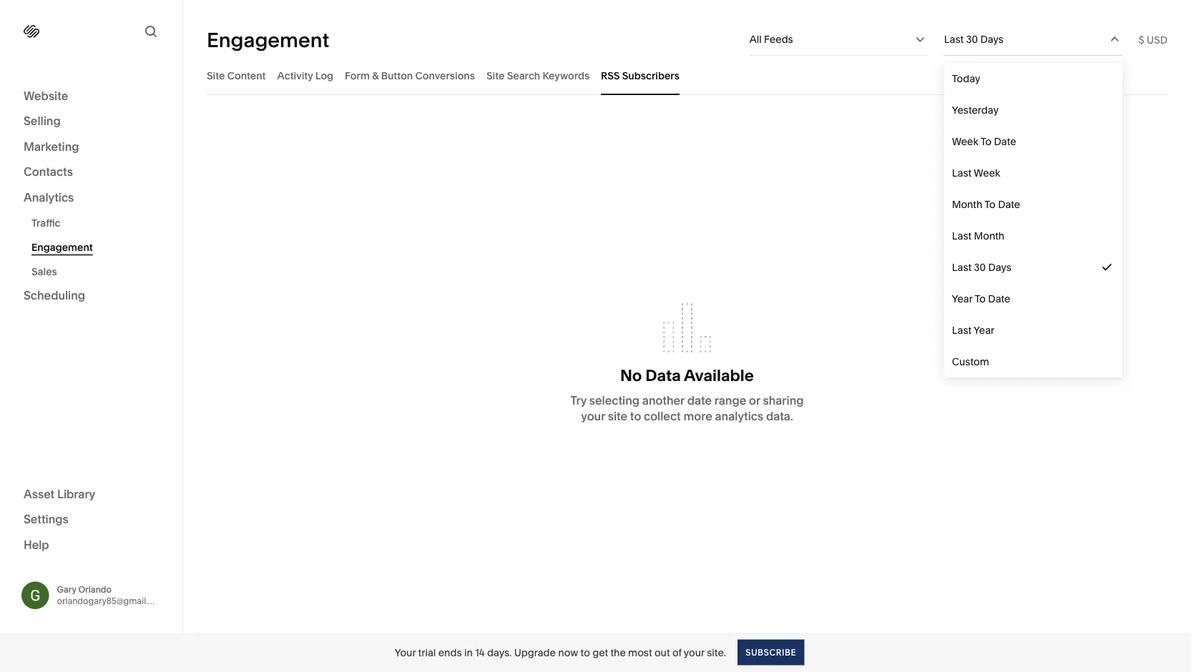 Task type: locate. For each thing, give the bounding box(es) containing it.
engagement up the content
[[207, 28, 330, 52]]

site search keywords button
[[487, 56, 590, 95]]

to for week
[[981, 136, 992, 148]]

30 inside button
[[967, 33, 979, 45]]

to
[[631, 410, 642, 424], [581, 647, 590, 659]]

site content
[[207, 69, 266, 82]]

1 site from the left
[[207, 69, 225, 82]]

last 30 days inside button
[[945, 33, 1004, 45]]

1 vertical spatial 30
[[975, 262, 986, 274]]

1 vertical spatial year
[[974, 325, 995, 337]]

$
[[1139, 34, 1145, 46]]

date up last month on the top
[[999, 199, 1021, 211]]

0 vertical spatial month
[[952, 199, 983, 211]]

days
[[981, 33, 1004, 45], [989, 262, 1012, 274]]

selling link
[[24, 113, 159, 130]]

1 vertical spatial your
[[684, 647, 705, 659]]

get
[[593, 647, 608, 659]]

date for year to date
[[989, 293, 1011, 305]]

button
[[381, 69, 413, 82]]

week
[[952, 136, 979, 148], [974, 167, 1001, 179]]

form & button conversions button
[[345, 56, 475, 95]]

last 30 days
[[945, 33, 1004, 45], [952, 262, 1012, 274]]

most
[[629, 647, 652, 659]]

month to date
[[952, 199, 1021, 211]]

rss subscribers button
[[601, 56, 680, 95]]

month
[[952, 199, 983, 211], [975, 230, 1005, 242]]

site for site content
[[207, 69, 225, 82]]

0 horizontal spatial your
[[581, 410, 605, 424]]

available
[[684, 366, 754, 385]]

1 vertical spatial date
[[999, 199, 1021, 211]]

last week
[[952, 167, 1001, 179]]

contacts link
[[24, 164, 159, 181]]

0 horizontal spatial year
[[952, 293, 973, 305]]

asset library link
[[24, 487, 159, 504]]

1 vertical spatial engagement
[[31, 241, 93, 253]]

today
[[952, 73, 981, 85]]

selling
[[24, 114, 61, 128]]

more
[[684, 410, 713, 424]]

last 30 days up the year to date
[[952, 262, 1012, 274]]

to
[[981, 136, 992, 148], [985, 199, 996, 211], [975, 293, 986, 305]]

0 vertical spatial days
[[981, 33, 1004, 45]]

help link
[[24, 538, 49, 553]]

0 vertical spatial your
[[581, 410, 605, 424]]

to up last week
[[981, 136, 992, 148]]

help
[[24, 538, 49, 552]]

marketing link
[[24, 139, 159, 156]]

month down last week
[[952, 199, 983, 211]]

0 vertical spatial to
[[981, 136, 992, 148]]

to up last year
[[975, 293, 986, 305]]

yesterday
[[952, 104, 999, 116]]

1 vertical spatial to
[[985, 199, 996, 211]]

0 vertical spatial year
[[952, 293, 973, 305]]

selecting
[[590, 394, 640, 408]]

year up last year
[[952, 293, 973, 305]]

sales
[[31, 266, 57, 278]]

0 horizontal spatial to
[[581, 647, 590, 659]]

last inside button
[[945, 33, 964, 45]]

0 horizontal spatial site
[[207, 69, 225, 82]]

form & button conversions
[[345, 69, 475, 82]]

0 vertical spatial date
[[995, 136, 1017, 148]]

traffic
[[31, 217, 61, 229]]

date up last week
[[995, 136, 1017, 148]]

last 30 days up today
[[945, 33, 1004, 45]]

last down last month on the top
[[952, 262, 972, 274]]

30 up the year to date
[[975, 262, 986, 274]]

last year
[[952, 325, 995, 337]]

1 horizontal spatial engagement
[[207, 28, 330, 52]]

0 vertical spatial engagement
[[207, 28, 330, 52]]

to up last month on the top
[[985, 199, 996, 211]]

website
[[24, 89, 68, 103]]

subscribe button
[[738, 640, 805, 666]]

rss
[[601, 69, 620, 82]]

engagement
[[207, 28, 330, 52], [31, 241, 93, 253]]

1 horizontal spatial year
[[974, 325, 995, 337]]

month down month to date
[[975, 230, 1005, 242]]

asset
[[24, 487, 55, 501]]

your right of
[[684, 647, 705, 659]]

1 vertical spatial days
[[989, 262, 1012, 274]]

tab list
[[207, 56, 1168, 95]]

try selecting another date range or sharing your site to collect more analytics data.
[[571, 394, 804, 424]]

last 30 days button
[[945, 24, 1124, 55]]

year down the year to date
[[974, 325, 995, 337]]

to inside try selecting another date range or sharing your site to collect more analytics data.
[[631, 410, 642, 424]]

last month
[[952, 230, 1005, 242]]

week to date
[[952, 136, 1017, 148]]

scheduling link
[[24, 288, 159, 305]]

to left the get
[[581, 647, 590, 659]]

2 vertical spatial date
[[989, 293, 1011, 305]]

feeds
[[764, 33, 794, 45]]

contacts
[[24, 165, 73, 179]]

date up last year
[[989, 293, 1011, 305]]

0 vertical spatial 30
[[967, 33, 979, 45]]

to right site
[[631, 410, 642, 424]]

site left the content
[[207, 69, 225, 82]]

site
[[207, 69, 225, 82], [487, 69, 505, 82]]

0 vertical spatial to
[[631, 410, 642, 424]]

0 vertical spatial week
[[952, 136, 979, 148]]

last up today
[[945, 33, 964, 45]]

site left search
[[487, 69, 505, 82]]

your down try
[[581, 410, 605, 424]]

2 site from the left
[[487, 69, 505, 82]]

the
[[611, 647, 626, 659]]

1 horizontal spatial site
[[487, 69, 505, 82]]

30 up today
[[967, 33, 979, 45]]

week up month to date
[[974, 167, 1001, 179]]

30
[[967, 33, 979, 45], [975, 262, 986, 274]]

subscribe
[[746, 648, 797, 658]]

All Feeds field
[[750, 24, 929, 55]]

week down yesterday
[[952, 136, 979, 148]]

site content button
[[207, 56, 266, 95]]

1 horizontal spatial to
[[631, 410, 642, 424]]

engagement down traffic
[[31, 241, 93, 253]]

gary
[[57, 585, 76, 595]]

last
[[945, 33, 964, 45], [952, 167, 972, 179], [952, 230, 972, 242], [952, 262, 972, 274], [952, 325, 972, 337]]

activity
[[277, 69, 313, 82]]

1 vertical spatial to
[[581, 647, 590, 659]]

asset library
[[24, 487, 95, 501]]

2 vertical spatial to
[[975, 293, 986, 305]]

0 vertical spatial last 30 days
[[945, 33, 1004, 45]]

range
[[715, 394, 747, 408]]



Task type: describe. For each thing, give the bounding box(es) containing it.
1 vertical spatial month
[[975, 230, 1005, 242]]

gary orlando orlandogary85@gmail.com
[[57, 585, 166, 607]]

analytics link
[[24, 190, 159, 207]]

search
[[507, 69, 541, 82]]

upgrade
[[514, 647, 556, 659]]

tab list containing site content
[[207, 56, 1168, 95]]

out
[[655, 647, 670, 659]]

marketing
[[24, 140, 79, 154]]

last down month to date
[[952, 230, 972, 242]]

date for month to date
[[999, 199, 1021, 211]]

scheduling
[[24, 289, 85, 303]]

14
[[475, 647, 485, 659]]

last up custom
[[952, 325, 972, 337]]

your
[[395, 647, 416, 659]]

0 horizontal spatial engagement
[[31, 241, 93, 253]]

website link
[[24, 88, 159, 105]]

all feeds
[[750, 33, 794, 45]]

days inside button
[[981, 33, 1004, 45]]

try
[[571, 394, 587, 408]]

collect
[[644, 410, 681, 424]]

your trial ends in 14 days. upgrade now to get the most out of your site.
[[395, 647, 727, 659]]

subscribers
[[623, 69, 680, 82]]

days.
[[487, 647, 512, 659]]

site
[[608, 410, 628, 424]]

1 vertical spatial last 30 days
[[952, 262, 1012, 274]]

engagement link
[[31, 235, 167, 259]]

analytics
[[24, 190, 74, 204]]

content
[[227, 69, 266, 82]]

no
[[621, 366, 642, 385]]

settings link
[[24, 512, 159, 529]]

of
[[673, 647, 682, 659]]

sales link
[[31, 259, 167, 284]]

to for month
[[985, 199, 996, 211]]

data
[[646, 366, 681, 385]]

now
[[559, 647, 579, 659]]

or
[[749, 394, 761, 408]]

trial
[[418, 647, 436, 659]]

&
[[372, 69, 379, 82]]

site.
[[707, 647, 727, 659]]

last down week to date
[[952, 167, 972, 179]]

conversions
[[416, 69, 475, 82]]

settings
[[24, 513, 69, 527]]

ends
[[439, 647, 462, 659]]

your inside try selecting another date range or sharing your site to collect more analytics data.
[[581, 410, 605, 424]]

activity log
[[277, 69, 334, 82]]

in
[[464, 647, 473, 659]]

log
[[316, 69, 334, 82]]

date
[[688, 394, 712, 408]]

year to date
[[952, 293, 1011, 305]]

sharing
[[763, 394, 804, 408]]

1 vertical spatial week
[[974, 167, 1001, 179]]

traffic link
[[31, 211, 167, 235]]

another
[[643, 394, 685, 408]]

$ usd
[[1139, 34, 1168, 46]]

orlandogary85@gmail.com
[[57, 596, 166, 607]]

data.
[[767, 410, 794, 424]]

activity log button
[[277, 56, 334, 95]]

analytics
[[715, 410, 764, 424]]

to for year
[[975, 293, 986, 305]]

orlando
[[78, 585, 112, 595]]

date for week to date
[[995, 136, 1017, 148]]

no data available
[[621, 366, 754, 385]]

rss subscribers
[[601, 69, 680, 82]]

custom
[[952, 356, 990, 368]]

1 horizontal spatial your
[[684, 647, 705, 659]]

library
[[57, 487, 95, 501]]

form
[[345, 69, 370, 82]]

all
[[750, 33, 762, 45]]

site search keywords
[[487, 69, 590, 82]]

usd
[[1147, 34, 1168, 46]]

keywords
[[543, 69, 590, 82]]

site for site search keywords
[[487, 69, 505, 82]]



Task type: vqa. For each thing, say whether or not it's contained in the screenshot.
the Keywords
yes



